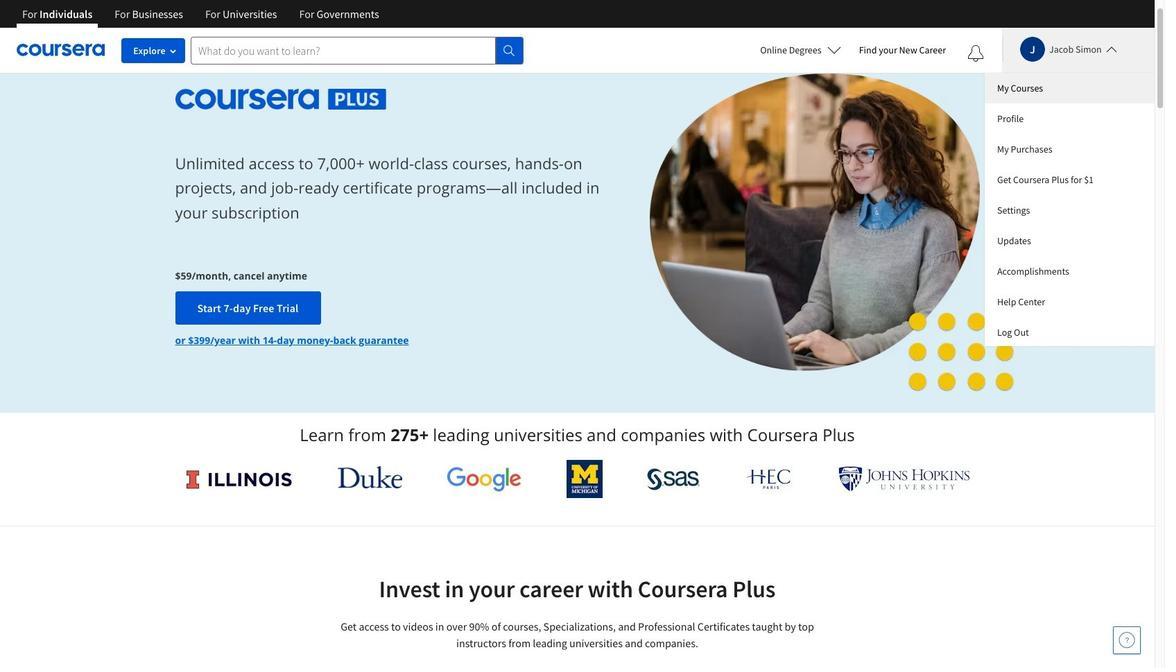 Task type: locate. For each thing, give the bounding box(es) containing it.
What do you want to learn? text field
[[191, 36, 496, 64]]

duke university image
[[338, 466, 402, 489]]

menu
[[985, 73, 1155, 346]]

johns hopkins university image
[[839, 466, 971, 492]]

None search field
[[191, 36, 524, 64]]

sas image
[[648, 468, 700, 490]]

hec paris image
[[745, 465, 794, 493]]

university of michigan image
[[567, 460, 603, 498]]

help center image
[[1119, 632, 1136, 649]]



Task type: vqa. For each thing, say whether or not it's contained in the screenshot.
- to the top
no



Task type: describe. For each thing, give the bounding box(es) containing it.
google image
[[447, 466, 522, 492]]

university of illinois at urbana-champaign image
[[185, 468, 293, 490]]

coursera image
[[17, 39, 105, 61]]

banner navigation
[[11, 0, 390, 38]]

coursera plus image
[[175, 89, 386, 109]]



